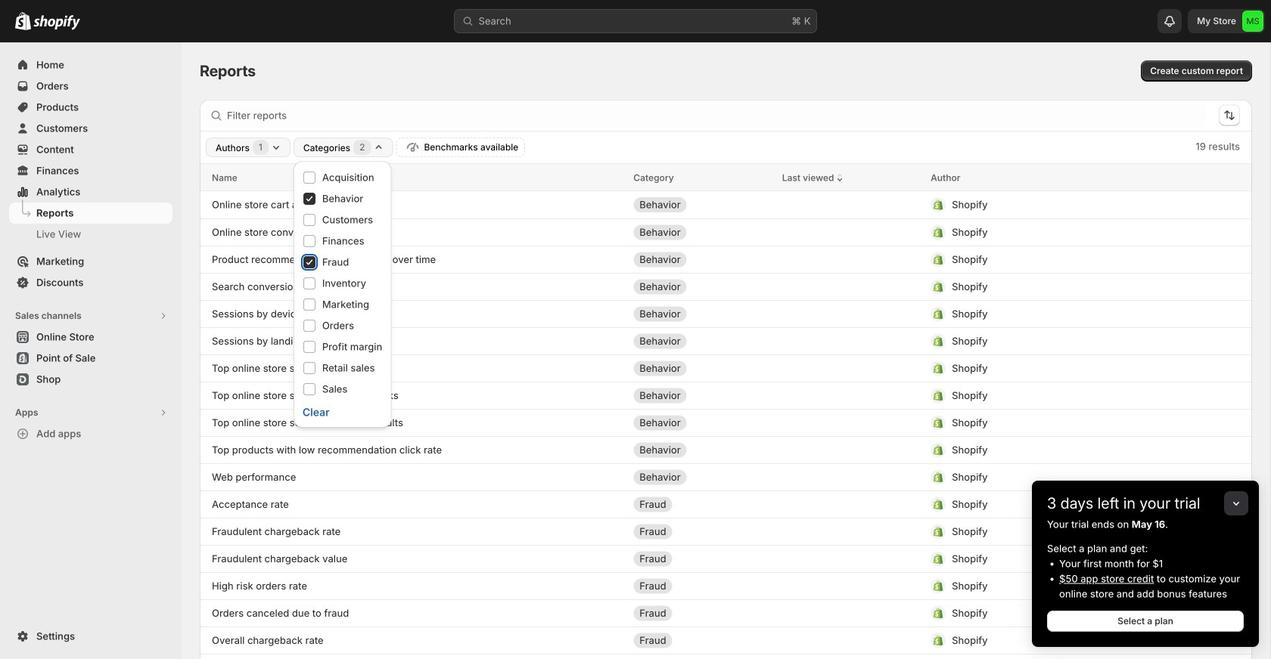 Task type: vqa. For each thing, say whether or not it's contained in the screenshot.
right Shopify IMAGE
yes



Task type: describe. For each thing, give the bounding box(es) containing it.
5 row from the top
[[200, 273, 1253, 300]]

3 row from the top
[[200, 219, 1253, 246]]

16 row from the top
[[200, 573, 1253, 600]]

8 row from the top
[[200, 355, 1253, 382]]

6 row from the top
[[200, 300, 1253, 328]]

18 row from the top
[[200, 627, 1253, 655]]

9 row from the top
[[200, 382, 1253, 409]]

1 horizontal spatial shopify image
[[33, 15, 80, 30]]

19 row from the top
[[200, 655, 1253, 660]]

17 row from the top
[[200, 600, 1253, 627]]

10 row from the top
[[200, 409, 1253, 437]]

4 row from the top
[[200, 246, 1253, 273]]

list of reports table
[[200, 164, 1253, 660]]

Filter reports text field
[[227, 104, 1207, 128]]



Task type: locate. For each thing, give the bounding box(es) containing it.
14 row from the top
[[200, 518, 1253, 546]]

15 row from the top
[[200, 546, 1253, 573]]

0 horizontal spatial shopify image
[[15, 12, 31, 30]]

my store image
[[1243, 11, 1264, 32]]

2 row from the top
[[200, 191, 1253, 219]]

12 row from the top
[[200, 464, 1253, 491]]

13 row from the top
[[200, 491, 1253, 518]]

11 row from the top
[[200, 437, 1253, 464]]

row
[[200, 164, 1253, 191], [200, 191, 1253, 219], [200, 219, 1253, 246], [200, 246, 1253, 273], [200, 273, 1253, 300], [200, 300, 1253, 328], [200, 328, 1253, 355], [200, 355, 1253, 382], [200, 382, 1253, 409], [200, 409, 1253, 437], [200, 437, 1253, 464], [200, 464, 1253, 491], [200, 491, 1253, 518], [200, 518, 1253, 546], [200, 546, 1253, 573], [200, 573, 1253, 600], [200, 600, 1253, 627], [200, 627, 1253, 655], [200, 655, 1253, 660]]

1 row from the top
[[200, 164, 1253, 191]]

cell
[[634, 193, 770, 217], [931, 193, 1204, 217], [634, 221, 770, 245], [931, 221, 1204, 245], [634, 248, 770, 272], [931, 248, 1204, 272], [634, 275, 770, 299], [931, 275, 1204, 299], [634, 302, 770, 327], [931, 302, 1204, 327], [634, 330, 770, 354], [931, 330, 1204, 354], [634, 357, 770, 381], [931, 357, 1204, 381], [634, 384, 770, 408], [931, 384, 1204, 408], [634, 411, 770, 436], [931, 411, 1204, 436], [634, 439, 770, 463], [931, 439, 1204, 463], [634, 466, 770, 490], [931, 466, 1204, 490], [634, 493, 770, 517], [931, 493, 1204, 517], [634, 520, 770, 545], [931, 520, 1204, 545], [634, 548, 770, 572], [931, 548, 1204, 572], [634, 575, 770, 599], [931, 575, 1204, 599], [634, 602, 770, 626], [931, 602, 1204, 626], [634, 629, 770, 654], [931, 629, 1204, 654], [931, 657, 1204, 660]]

7 row from the top
[[200, 328, 1253, 355]]

shopify image
[[15, 12, 31, 30], [33, 15, 80, 30]]



